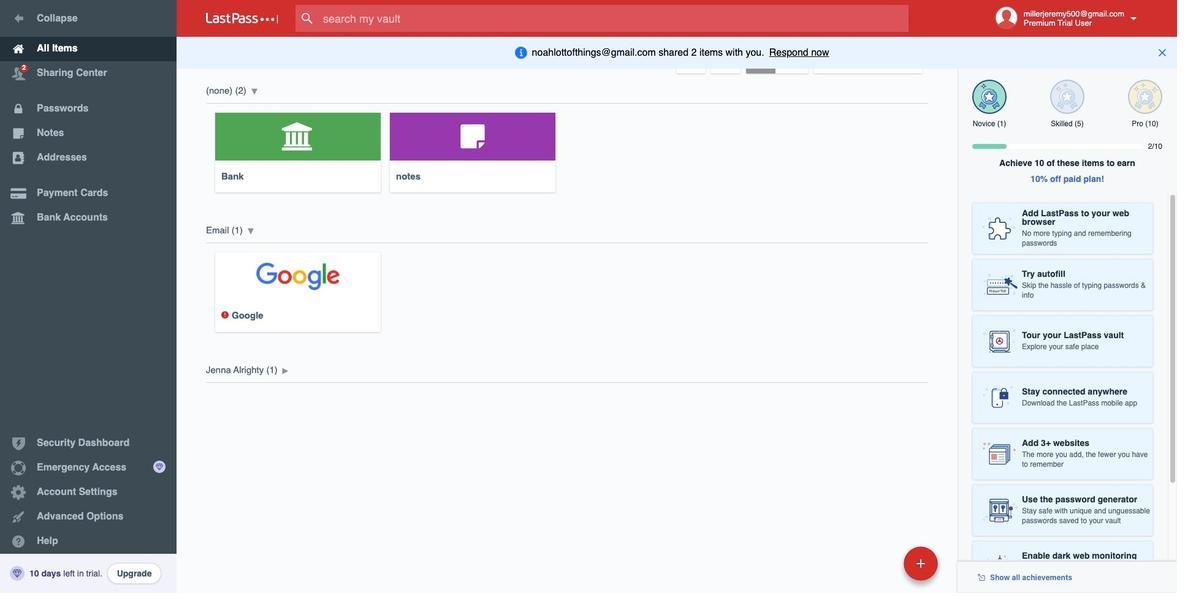 Task type: vqa. For each thing, say whether or not it's contained in the screenshot.
search my vault text field
yes



Task type: locate. For each thing, give the bounding box(es) containing it.
main navigation navigation
[[0, 0, 177, 594]]

Search search field
[[296, 5, 933, 32]]

lastpass image
[[206, 13, 278, 24]]



Task type: describe. For each thing, give the bounding box(es) containing it.
vault options navigation
[[177, 37, 958, 74]]

search my vault text field
[[296, 5, 933, 32]]

new item navigation
[[820, 543, 946, 594]]

new item element
[[820, 546, 943, 581]]



